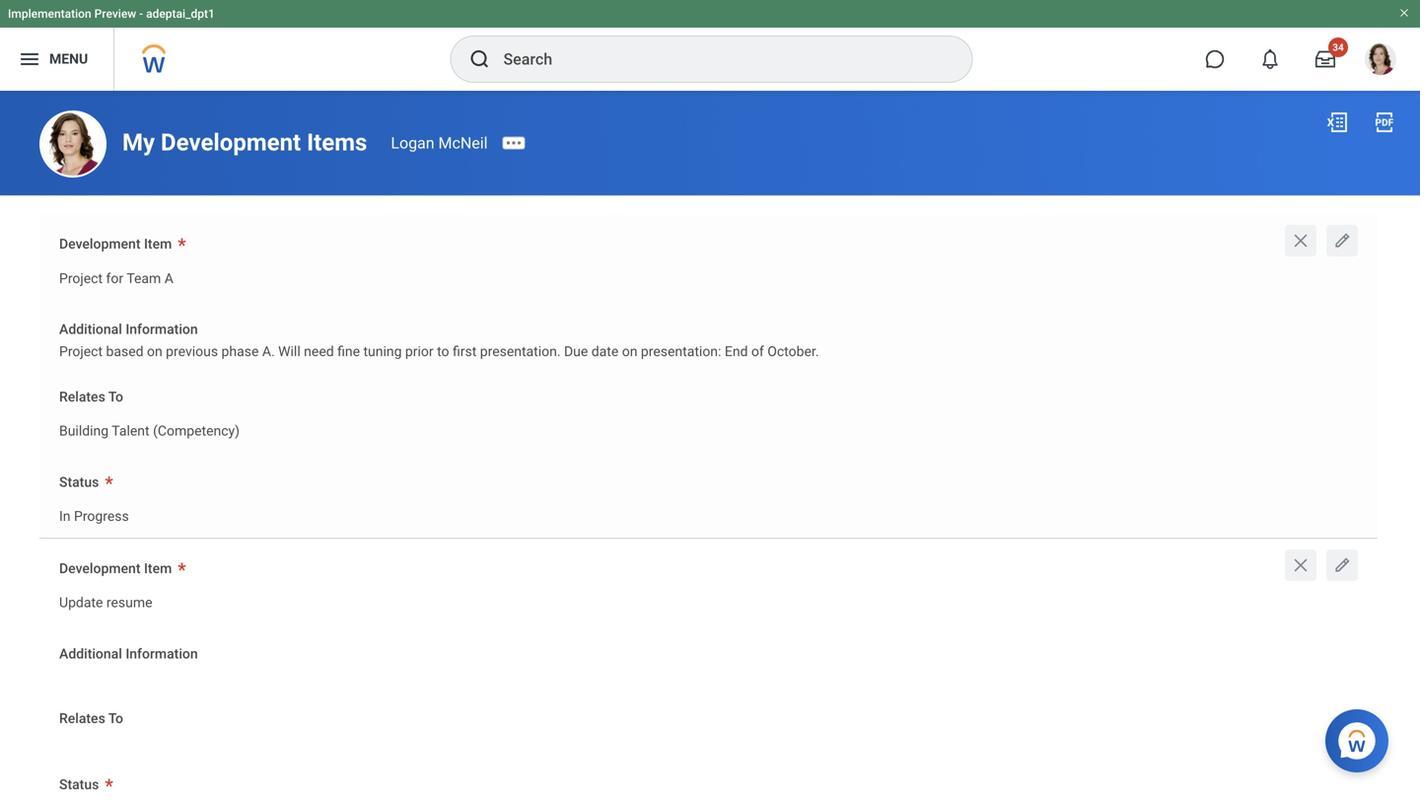 Task type: vqa. For each thing, say whether or not it's contained in the screenshot.


Task type: locate. For each thing, give the bounding box(es) containing it.
edit image
[[1333, 555, 1353, 575]]

first
[[453, 344, 477, 360]]

in progress
[[59, 508, 129, 525]]

relates to up building
[[59, 389, 123, 405]]

1 vertical spatial development
[[59, 236, 141, 252]]

1 vertical spatial status
[[59, 776, 99, 793]]

my development items
[[122, 128, 367, 156]]

1 development item from the top
[[59, 236, 172, 252]]

2 relates from the top
[[59, 711, 105, 727]]

0 vertical spatial x image
[[1292, 231, 1311, 251]]

progress
[[74, 508, 129, 525]]

update
[[59, 595, 103, 611]]

additional information project based on previous phase a. will need fine tuning prior to first presentation. due date on presentation: end of october.
[[59, 321, 819, 360]]

1 vertical spatial development item
[[59, 560, 172, 577]]

presentation.
[[480, 344, 561, 360]]

relates to
[[59, 389, 123, 405], [59, 711, 123, 727]]

information
[[126, 321, 198, 337], [126, 646, 198, 662]]

resume
[[106, 595, 152, 611]]

Project for Team A text field
[[59, 258, 174, 293]]

1 additional from the top
[[59, 321, 122, 337]]

development right my
[[161, 128, 301, 156]]

fine
[[338, 344, 360, 360]]

1 vertical spatial project
[[59, 344, 103, 360]]

project left for
[[59, 270, 103, 286]]

need
[[304, 344, 334, 360]]

1 vertical spatial additional
[[59, 646, 122, 662]]

2 development item element from the top
[[59, 582, 152, 618]]

additional for additional information project based on previous phase a. will need fine tuning prior to first presentation. due date on presentation: end of october.
[[59, 321, 122, 337]]

Search Workday  search field
[[504, 37, 932, 81]]

0 vertical spatial item
[[144, 236, 172, 252]]

phase
[[222, 344, 259, 360]]

a.
[[262, 344, 275, 360]]

relates to element
[[59, 410, 240, 446]]

profile logan mcneil image
[[1366, 43, 1397, 79]]

2 relates to from the top
[[59, 711, 123, 727]]

development item
[[59, 236, 172, 252], [59, 560, 172, 577]]

additional up based
[[59, 321, 122, 337]]

view printable version (pdf) image
[[1373, 111, 1397, 134]]

to up 'talent'
[[108, 389, 123, 405]]

item
[[144, 236, 172, 252], [144, 560, 172, 577]]

development item element containing project for team a
[[59, 257, 174, 294]]

2 information from the top
[[126, 646, 198, 662]]

menu
[[49, 51, 88, 67]]

additional
[[59, 321, 122, 337], [59, 646, 122, 662]]

justify image
[[18, 47, 41, 71]]

project
[[59, 270, 103, 286], [59, 344, 103, 360]]

34 button
[[1304, 37, 1349, 81]]

a
[[165, 270, 174, 286]]

1 vertical spatial to
[[108, 711, 123, 727]]

Building Talent (Competency) text field
[[59, 411, 240, 445]]

information down resume
[[126, 646, 198, 662]]

on right date
[[622, 344, 638, 360]]

2 additional from the top
[[59, 646, 122, 662]]

development for project for team a
[[59, 236, 141, 252]]

development up project for team a text box on the left top of the page
[[59, 236, 141, 252]]

0 vertical spatial relates
[[59, 389, 105, 405]]

development
[[161, 128, 301, 156], [59, 236, 141, 252], [59, 560, 141, 577]]

additional down the update
[[59, 646, 122, 662]]

development item up project for team a text box on the left top of the page
[[59, 236, 172, 252]]

relates to down additional information
[[59, 711, 123, 727]]

development item element containing update resume
[[59, 582, 152, 618]]

2 item from the top
[[144, 560, 172, 577]]

previous
[[166, 344, 218, 360]]

development up update resume text box
[[59, 560, 141, 577]]

my development items main content
[[0, 91, 1421, 804]]

1 item from the top
[[144, 236, 172, 252]]

In Progress text field
[[59, 497, 129, 531]]

to
[[108, 389, 123, 405], [108, 711, 123, 727]]

x image left edit image
[[1292, 231, 1311, 251]]

1 vertical spatial relates
[[59, 711, 105, 727]]

in
[[59, 508, 71, 525]]

1 development item element from the top
[[59, 257, 174, 294]]

development item element
[[59, 257, 174, 294], [59, 582, 152, 618]]

to down additional information
[[108, 711, 123, 727]]

item up "a"
[[144, 236, 172, 252]]

2 vertical spatial development
[[59, 560, 141, 577]]

will
[[278, 344, 301, 360]]

x image
[[1292, 231, 1311, 251], [1292, 555, 1311, 575]]

2 development item from the top
[[59, 560, 172, 577]]

0 vertical spatial to
[[108, 389, 123, 405]]

2 x image from the top
[[1292, 555, 1311, 575]]

2 on from the left
[[622, 344, 638, 360]]

update resume
[[59, 595, 152, 611]]

1 vertical spatial x image
[[1292, 555, 1311, 575]]

0 vertical spatial relates to
[[59, 389, 123, 405]]

0 vertical spatial information
[[126, 321, 198, 337]]

1 vertical spatial development item element
[[59, 582, 152, 618]]

1 project from the top
[[59, 270, 103, 286]]

1 x image from the top
[[1292, 231, 1311, 251]]

building
[[59, 423, 109, 439]]

menu banner
[[0, 0, 1421, 91]]

due
[[564, 344, 588, 360]]

team
[[127, 270, 161, 286]]

logan mcneil
[[391, 134, 488, 152]]

information for additional information project based on previous phase a. will need fine tuning prior to first presentation. due date on presentation: end of october.
[[126, 321, 198, 337]]

relates
[[59, 389, 105, 405], [59, 711, 105, 727]]

x image for project for team a
[[1292, 231, 1311, 251]]

on
[[147, 344, 163, 360], [622, 344, 638, 360]]

1 vertical spatial item
[[144, 560, 172, 577]]

1 vertical spatial information
[[126, 646, 198, 662]]

0 vertical spatial development item
[[59, 236, 172, 252]]

information for additional information
[[126, 646, 198, 662]]

1 to from the top
[[108, 389, 123, 405]]

project left based
[[59, 344, 103, 360]]

0 horizontal spatial on
[[147, 344, 163, 360]]

date
[[592, 344, 619, 360]]

0 vertical spatial project
[[59, 270, 103, 286]]

0 vertical spatial status
[[59, 474, 99, 490]]

2 to from the top
[[108, 711, 123, 727]]

status
[[59, 474, 99, 490], [59, 776, 99, 793]]

2 project from the top
[[59, 344, 103, 360]]

to
[[437, 344, 449, 360]]

employee's photo (logan mcneil) image
[[39, 111, 107, 178]]

x image left edit icon
[[1292, 555, 1311, 575]]

item up resume
[[144, 560, 172, 577]]

relates up building
[[59, 389, 105, 405]]

on right based
[[147, 344, 163, 360]]

information up previous
[[126, 321, 198, 337]]

2 status from the top
[[59, 776, 99, 793]]

development item up update resume text box
[[59, 560, 172, 577]]

0 vertical spatial additional
[[59, 321, 122, 337]]

item for update resume
[[144, 560, 172, 577]]

1 horizontal spatial on
[[622, 344, 638, 360]]

information inside additional information project based on previous phase a. will need fine tuning prior to first presentation. due date on presentation: end of october.
[[126, 321, 198, 337]]

relates down additional information
[[59, 711, 105, 727]]

0 vertical spatial development item element
[[59, 257, 174, 294]]

1 information from the top
[[126, 321, 198, 337]]

additional inside additional information project based on previous phase a. will need fine tuning prior to first presentation. due date on presentation: end of october.
[[59, 321, 122, 337]]

search image
[[468, 47, 492, 71]]

1 vertical spatial relates to
[[59, 711, 123, 727]]



Task type: describe. For each thing, give the bounding box(es) containing it.
mcneil
[[439, 134, 488, 152]]

adeptai_dpt1
[[146, 7, 215, 21]]

0 vertical spatial development
[[161, 128, 301, 156]]

(competency)
[[153, 423, 240, 439]]

development for update resume
[[59, 560, 141, 577]]

status element
[[59, 496, 129, 532]]

development item element for edit icon
[[59, 582, 152, 618]]

items
[[307, 128, 367, 156]]

implementation
[[8, 7, 91, 21]]

Update resume text field
[[59, 583, 152, 617]]

-
[[139, 7, 143, 21]]

1 status from the top
[[59, 474, 99, 490]]

presentation:
[[641, 344, 722, 360]]

of
[[752, 344, 764, 360]]

x image for update resume
[[1292, 555, 1311, 575]]

tuning
[[364, 344, 402, 360]]

logan
[[391, 134, 435, 152]]

building talent (competency)
[[59, 423, 240, 439]]

implementation preview -   adeptai_dpt1
[[8, 7, 215, 21]]

item for project for team a
[[144, 236, 172, 252]]

development item for for
[[59, 236, 172, 252]]

notifications large image
[[1261, 49, 1281, 69]]

prior
[[405, 344, 434, 360]]

based
[[106, 344, 144, 360]]

34
[[1333, 41, 1345, 53]]

1 relates to from the top
[[59, 389, 123, 405]]

preview
[[94, 7, 136, 21]]

additional for additional information
[[59, 646, 122, 662]]

project inside project for team a text box
[[59, 270, 103, 286]]

1 relates from the top
[[59, 389, 105, 405]]

close environment banner image
[[1399, 7, 1411, 19]]

project inside additional information project based on previous phase a. will need fine tuning prior to first presentation. due date on presentation: end of october.
[[59, 344, 103, 360]]

development item for resume
[[59, 560, 172, 577]]

my
[[122, 128, 155, 156]]

for
[[106, 270, 123, 286]]

project for team a
[[59, 270, 174, 286]]

1 on from the left
[[147, 344, 163, 360]]

logan mcneil link
[[391, 134, 488, 152]]

edit image
[[1333, 231, 1353, 251]]

menu button
[[0, 28, 114, 91]]

talent
[[112, 423, 150, 439]]

inbox large image
[[1316, 49, 1336, 69]]

development item element for edit image
[[59, 257, 174, 294]]

export to excel image
[[1326, 111, 1350, 134]]

additional information
[[59, 646, 198, 662]]

october.
[[768, 344, 819, 360]]

end
[[725, 344, 748, 360]]



